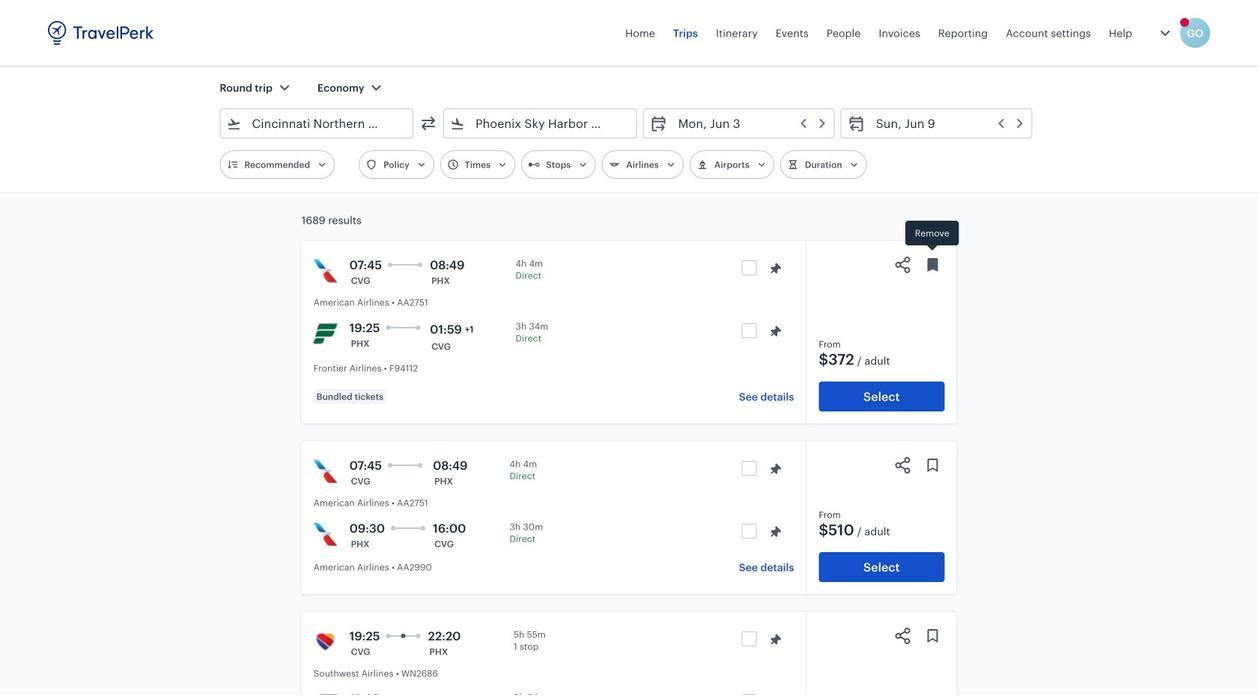 Task type: describe. For each thing, give the bounding box(es) containing it.
american airlines image for american airlines icon
[[314, 460, 338, 484]]

american airlines image for frontier airlines image
[[314, 259, 338, 283]]

From search field
[[241, 112, 393, 136]]

southwest airlines image
[[314, 631, 338, 655]]



Task type: locate. For each thing, give the bounding box(es) containing it.
Depart field
[[668, 112, 828, 136]]

frontier airlines image
[[314, 322, 338, 346]]

1 american airlines image from the top
[[314, 259, 338, 283]]

american airlines image
[[314, 523, 338, 547]]

tooltip
[[906, 221, 959, 253]]

2 american airlines image from the top
[[314, 460, 338, 484]]

american airlines image
[[314, 259, 338, 283], [314, 460, 338, 484]]

1 vertical spatial american airlines image
[[314, 460, 338, 484]]

american airlines image up american airlines icon
[[314, 460, 338, 484]]

To search field
[[465, 112, 617, 136]]

frontier airlines image
[[314, 694, 338, 696]]

Return field
[[866, 112, 1026, 136]]

0 vertical spatial american airlines image
[[314, 259, 338, 283]]

american airlines image up frontier airlines image
[[314, 259, 338, 283]]



Task type: vqa. For each thing, say whether or not it's contained in the screenshot.
To search box in the left of the page
yes



